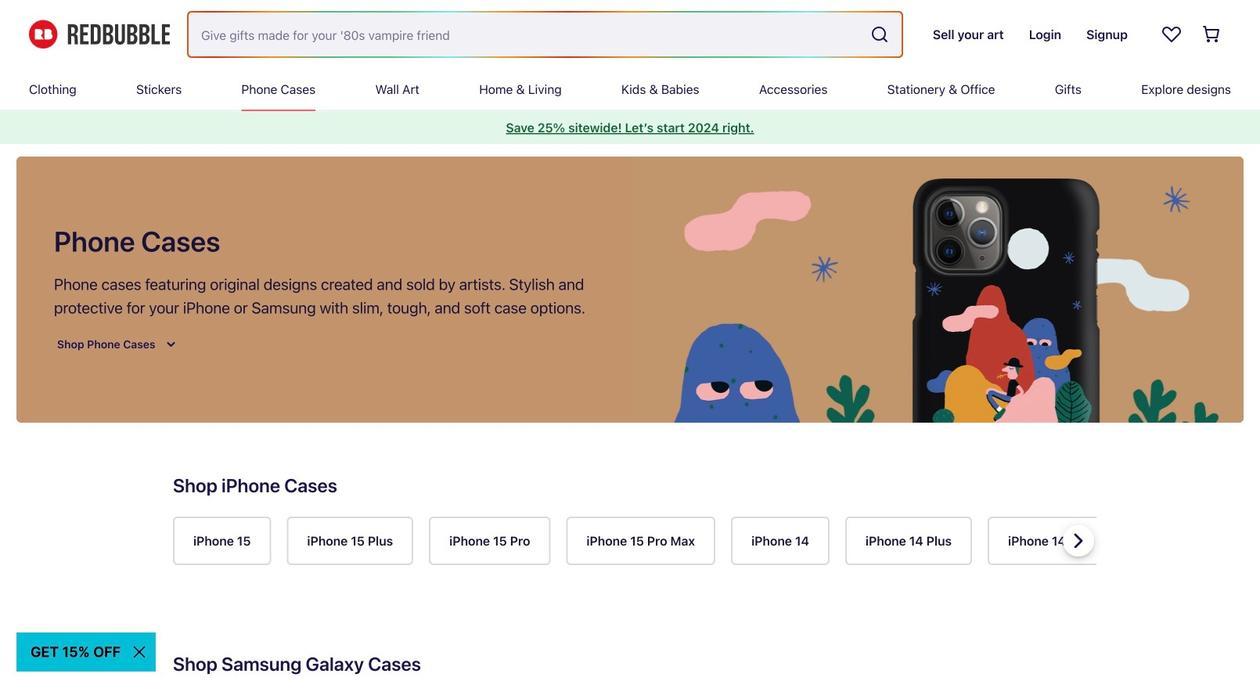 Task type: describe. For each thing, give the bounding box(es) containing it.
3 menu item from the left
[[241, 69, 316, 110]]

10 menu item from the left
[[1142, 69, 1232, 110]]

9 menu item from the left
[[1055, 69, 1082, 110]]

6 menu item from the left
[[622, 69, 700, 110]]

2 menu item from the left
[[136, 69, 182, 110]]



Task type: locate. For each thing, give the bounding box(es) containing it.
7 menu item from the left
[[759, 69, 828, 110]]

menu item
[[29, 69, 77, 110], [136, 69, 182, 110], [241, 69, 316, 110], [375, 69, 420, 110], [479, 69, 562, 110], [622, 69, 700, 110], [759, 69, 828, 110], [888, 69, 995, 110], [1055, 69, 1082, 110], [1142, 69, 1232, 110]]

None field
[[189, 13, 902, 56]]

menu bar
[[29, 69, 1232, 110]]

8 menu item from the left
[[888, 69, 995, 110]]

5 menu item from the left
[[479, 69, 562, 110]]

Search term search field
[[189, 13, 864, 56]]

4 menu item from the left
[[375, 69, 420, 110]]

1 menu item from the left
[[29, 69, 77, 110]]



Task type: vqa. For each thing, say whether or not it's contained in the screenshot.
seventh MENU ITEM from right
yes



